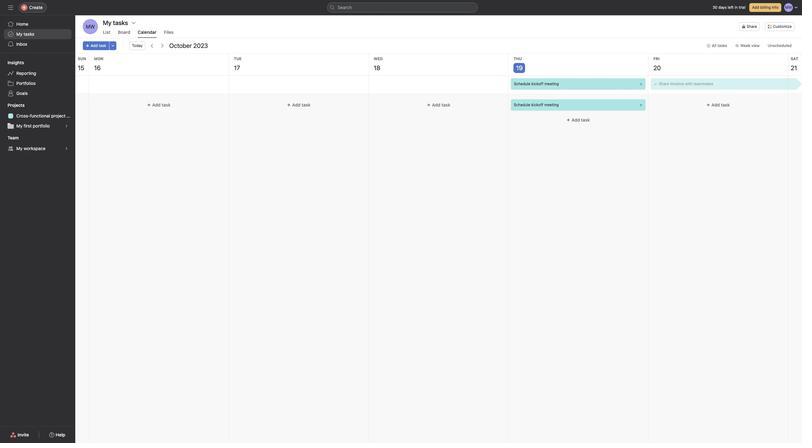 Task type: describe. For each thing, give the bounding box(es) containing it.
files link
[[164, 30, 174, 38]]

all
[[712, 43, 717, 48]]

trial
[[739, 5, 746, 10]]

21
[[791, 64, 798, 72]]

reporting
[[16, 71, 36, 76]]

invite button
[[6, 430, 33, 441]]

board
[[118, 30, 130, 35]]

fri 20
[[654, 57, 661, 72]]

home
[[16, 21, 28, 27]]

1 schedule kickoff meeting from the top
[[514, 82, 559, 86]]

share for share
[[747, 24, 758, 29]]

portfolio
[[33, 123, 50, 129]]

portfolios link
[[4, 78, 72, 89]]

my workspace
[[16, 146, 45, 151]]

all tasks
[[712, 43, 728, 48]]

invite
[[18, 433, 29, 438]]

projects element
[[0, 100, 75, 132]]

reporting link
[[4, 68, 72, 78]]

inbox
[[16, 41, 27, 47]]

2 meeting from the top
[[545, 103, 559, 107]]

help button
[[45, 430, 69, 441]]

thu 19
[[514, 57, 523, 72]]

unscheduled button
[[766, 41, 795, 50]]

october
[[169, 42, 192, 49]]

search button
[[327, 3, 478, 13]]

my for my tasks
[[16, 31, 22, 37]]

wed 18
[[374, 57, 383, 72]]

mon 16
[[94, 57, 103, 72]]

2023
[[193, 42, 208, 49]]

projects button
[[0, 102, 25, 109]]

1 meeting from the top
[[545, 82, 559, 86]]

calendar
[[138, 30, 157, 35]]

project
[[51, 113, 66, 119]]

list link
[[103, 30, 111, 38]]

20
[[654, 64, 661, 72]]

more actions image
[[111, 44, 115, 48]]

search
[[338, 5, 352, 10]]

wed
[[374, 57, 383, 61]]

my first portfolio link
[[4, 121, 72, 131]]

today button
[[129, 41, 145, 50]]

timeline
[[671, 82, 685, 86]]

with
[[686, 82, 693, 86]]

projects
[[8, 103, 25, 108]]

goals
[[16, 91, 28, 96]]

teams element
[[0, 132, 75, 155]]

my tasks link
[[4, 29, 72, 39]]

my tasks
[[103, 19, 128, 26]]

my workspace link
[[4, 144, 72, 154]]

home link
[[4, 19, 72, 29]]

my first portfolio
[[16, 123, 50, 129]]

create button
[[19, 3, 47, 13]]

info
[[773, 5, 779, 10]]

cross-functional project plan link
[[4, 111, 75, 121]]

show options image
[[131, 20, 136, 25]]

1 kickoff from the top
[[532, 82, 544, 86]]

portfolios
[[16, 81, 36, 86]]

cross-functional project plan
[[16, 113, 75, 119]]

workspace
[[24, 146, 45, 151]]

sat
[[791, 57, 799, 61]]

first
[[24, 123, 32, 129]]

help
[[56, 433, 65, 438]]

today
[[132, 43, 143, 48]]

create
[[29, 5, 43, 10]]

insights button
[[0, 60, 24, 66]]

next week image
[[160, 43, 165, 48]]

customize button
[[766, 22, 795, 31]]

30
[[713, 5, 718, 10]]

19
[[517, 64, 523, 72]]

insights element
[[0, 57, 75, 100]]

fri
[[654, 57, 660, 61]]

tue
[[234, 57, 242, 61]]

calendar link
[[138, 30, 157, 38]]



Task type: locate. For each thing, give the bounding box(es) containing it.
16
[[94, 64, 101, 72]]

tasks for my tasks
[[24, 31, 34, 37]]

previous week image
[[150, 43, 155, 48]]

meeting
[[545, 82, 559, 86], [545, 103, 559, 107]]

kickoff
[[532, 82, 544, 86], [532, 103, 544, 107]]

1 vertical spatial schedule kickoff meeting
[[514, 103, 559, 107]]

1 horizontal spatial tasks
[[718, 43, 728, 48]]

my inside teams element
[[16, 146, 22, 151]]

inbox link
[[4, 39, 72, 49]]

0 vertical spatial share
[[747, 24, 758, 29]]

view
[[752, 43, 760, 48]]

1 vertical spatial my
[[16, 123, 22, 129]]

cross-
[[16, 113, 30, 119]]

0 horizontal spatial tasks
[[24, 31, 34, 37]]

1 vertical spatial tasks
[[718, 43, 728, 48]]

1 horizontal spatial share
[[747, 24, 758, 29]]

share timeline with teammates
[[659, 82, 714, 86]]

30 days left in trial
[[713, 5, 746, 10]]

18
[[374, 64, 381, 72]]

see details, my first portfolio image
[[65, 124, 68, 128]]

add
[[753, 5, 760, 10], [91, 43, 98, 48], [152, 102, 161, 108], [292, 102, 301, 108], [432, 102, 441, 108], [712, 102, 721, 108], [572, 117, 581, 123]]

plan
[[67, 113, 75, 119]]

0 vertical spatial my
[[16, 31, 22, 37]]

1 vertical spatial schedule
[[514, 103, 531, 107]]

1 vertical spatial kickoff
[[532, 103, 544, 107]]

my inside global element
[[16, 31, 22, 37]]

tasks for all tasks
[[718, 43, 728, 48]]

2 schedule from the top
[[514, 103, 531, 107]]

insights
[[8, 60, 24, 65]]

mon
[[94, 57, 103, 61]]

share inside button
[[747, 24, 758, 29]]

15
[[78, 64, 84, 72]]

my for my first portfolio
[[16, 123, 22, 129]]

goals link
[[4, 89, 72, 99]]

tasks
[[24, 31, 34, 37], [718, 43, 728, 48]]

search list box
[[327, 3, 478, 13]]

functional
[[30, 113, 50, 119]]

thu
[[514, 57, 522, 61]]

1 vertical spatial meeting
[[545, 103, 559, 107]]

0 vertical spatial kickoff
[[532, 82, 544, 86]]

my left first
[[16, 123, 22, 129]]

0 vertical spatial meeting
[[545, 82, 559, 86]]

my down team
[[16, 146, 22, 151]]

sun
[[78, 57, 86, 61]]

in
[[735, 5, 738, 10]]

hide sidebar image
[[8, 5, 13, 10]]

1 my from the top
[[16, 31, 22, 37]]

share left timeline at the top of the page
[[659, 82, 670, 86]]

tue 17
[[234, 57, 242, 72]]

share up week view
[[747, 24, 758, 29]]

left
[[728, 5, 734, 10]]

days
[[719, 5, 727, 10]]

add task
[[91, 43, 106, 48], [152, 102, 171, 108], [292, 102, 311, 108], [432, 102, 451, 108], [712, 102, 730, 108], [572, 117, 591, 123]]

teammates
[[694, 82, 714, 86]]

1 schedule from the top
[[514, 82, 531, 86]]

17
[[234, 64, 240, 72]]

sat 21
[[791, 57, 799, 72]]

2 vertical spatial my
[[16, 146, 22, 151]]

3 my from the top
[[16, 146, 22, 151]]

my
[[16, 31, 22, 37], [16, 123, 22, 129], [16, 146, 22, 151]]

task
[[99, 43, 106, 48], [162, 102, 171, 108], [302, 102, 311, 108], [442, 102, 451, 108], [722, 102, 730, 108], [582, 117, 591, 123]]

0 vertical spatial schedule
[[514, 82, 531, 86]]

share button
[[740, 22, 760, 31]]

see details, my workspace image
[[65, 147, 68, 151]]

tasks down home
[[24, 31, 34, 37]]

week
[[741, 43, 751, 48]]

tasks inside my tasks link
[[24, 31, 34, 37]]

add billing info button
[[750, 3, 782, 12]]

board link
[[118, 30, 130, 38]]

unscheduled
[[769, 43, 792, 48]]

tasks right all
[[718, 43, 728, 48]]

mw
[[86, 24, 95, 30]]

my inside projects element
[[16, 123, 22, 129]]

add inside button
[[753, 5, 760, 10]]

0 vertical spatial schedule kickoff meeting
[[514, 82, 559, 86]]

sun 15
[[78, 57, 86, 72]]

schedule kickoff meeting
[[514, 82, 559, 86], [514, 103, 559, 107]]

all tasks button
[[705, 41, 731, 50]]

2 kickoff from the top
[[532, 103, 544, 107]]

add billing info
[[753, 5, 779, 10]]

0 horizontal spatial share
[[659, 82, 670, 86]]

week view
[[741, 43, 760, 48]]

tasks inside all tasks 'dropdown button'
[[718, 43, 728, 48]]

list
[[103, 30, 111, 35]]

my tasks
[[16, 31, 34, 37]]

1 vertical spatial share
[[659, 82, 670, 86]]

schedule
[[514, 82, 531, 86], [514, 103, 531, 107]]

share
[[747, 24, 758, 29], [659, 82, 670, 86]]

share for share timeline with teammates
[[659, 82, 670, 86]]

week view button
[[733, 41, 763, 50]]

2 my from the top
[[16, 123, 22, 129]]

add task button
[[83, 41, 109, 50], [92, 100, 226, 111], [232, 100, 366, 111], [372, 100, 506, 111], [652, 100, 786, 111], [512, 115, 646, 126]]

team
[[8, 135, 19, 141]]

team button
[[0, 135, 19, 141]]

global element
[[0, 15, 75, 53]]

customize
[[774, 24, 792, 29]]

2 schedule kickoff meeting from the top
[[514, 103, 559, 107]]

mw button
[[83, 19, 98, 34]]

0 vertical spatial tasks
[[24, 31, 34, 37]]

billing
[[761, 5, 772, 10]]

my for my workspace
[[16, 146, 22, 151]]

october 2023
[[169, 42, 208, 49]]

my up the inbox
[[16, 31, 22, 37]]



Task type: vqa. For each thing, say whether or not it's contained in the screenshot.
My first portfolio on the left top of the page
yes



